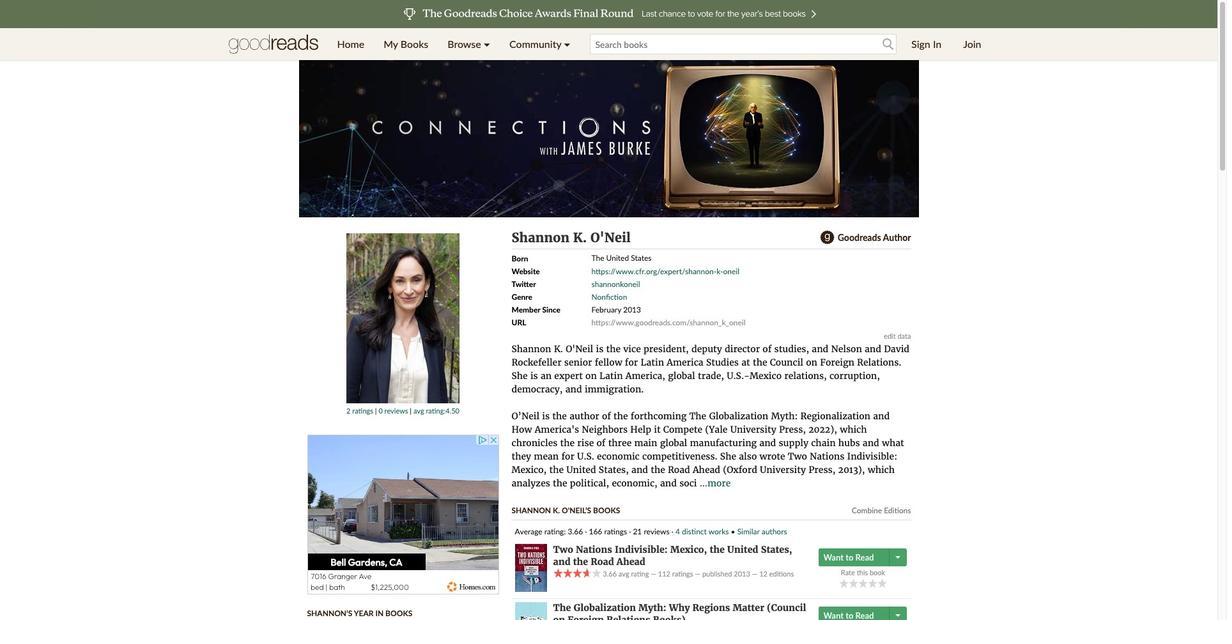 Task type: vqa. For each thing, say whether or not it's contained in the screenshot.
Two inside Two Nations Indivisible: Mexico, the United States, and the Road Ahead
yes



Task type: locate. For each thing, give the bounding box(es) containing it.
— left 112
[[651, 570, 657, 578]]

avg rating:4.50 link
[[414, 407, 460, 415]]

0 horizontal spatial nations
[[576, 544, 613, 556]]

press,
[[779, 424, 806, 435], [809, 464, 836, 476]]

states, inside two nations indivisible: mexico, the united states, and the road ahead
[[761, 544, 793, 556]]

author
[[883, 232, 912, 243]]

2 horizontal spatial —
[[752, 570, 758, 578]]

2022),
[[809, 424, 838, 435]]

edit data link
[[884, 332, 912, 340]]

ratings right 166
[[605, 527, 627, 537]]

global
[[668, 370, 696, 382], [660, 437, 688, 449]]

▾ for browse ▾
[[484, 38, 490, 50]]

studies,
[[775, 343, 810, 355]]

authors
[[762, 527, 788, 537]]

she down manufacturing
[[721, 451, 737, 462]]

0 vertical spatial she
[[512, 370, 528, 382]]

globalization inside the globalization myth: why regions matter (council on foreign relations books)
[[574, 602, 636, 614]]

1 horizontal spatial road
[[668, 464, 690, 476]]

2 horizontal spatial the
[[690, 411, 707, 422]]

and up the wrote
[[760, 437, 776, 449]]

globalization up the 'relations'
[[574, 602, 636, 614]]

states
[[631, 253, 652, 263]]

1 shannon from the top
[[512, 230, 570, 246]]

▾ right community
[[564, 38, 571, 50]]

▾ right browse
[[484, 38, 490, 50]]

0 horizontal spatial road
[[591, 556, 614, 568]]

0 horizontal spatial she
[[512, 370, 528, 382]]

(council
[[767, 602, 807, 614]]

of up neighbors
[[602, 411, 611, 422]]

two down supply
[[788, 451, 808, 462]]

twitter
[[512, 279, 536, 289]]

united inside the united states website
[[607, 253, 629, 263]]

· left 21
[[629, 527, 631, 537]]

advertisement region
[[299, 58, 919, 217], [307, 435, 499, 595]]

0 horizontal spatial ratings
[[352, 407, 373, 415]]

myth: up supply
[[772, 411, 798, 422]]

political,
[[570, 478, 610, 489]]

reviews right 0
[[385, 407, 408, 415]]

books right the year
[[386, 609, 413, 618]]

0 horizontal spatial ▾
[[484, 38, 490, 50]]

the for myth:
[[553, 602, 571, 614]]

she inside the shannon k. o'neil is the vice president, deputy director of studies, and nelson and david rockefeller senior fellow for latin america studies at the council on foreign relations. she is an expert on latin america, global trade, u.s.-mexico relations, corruption, democracy, and immigration.
[[512, 370, 528, 382]]

0 vertical spatial avg
[[414, 407, 424, 415]]

0 vertical spatial 3.66
[[568, 527, 583, 537]]

mexico, down distinct
[[671, 544, 708, 556]]

0 vertical spatial for
[[625, 357, 638, 368]]

1 vertical spatial which
[[868, 464, 895, 476]]

1 vertical spatial shannon
[[512, 343, 552, 355]]

in right 'sign'
[[934, 38, 942, 50]]

ahead inside two nations indivisible: mexico, the united states, and the road ahead
[[617, 556, 646, 568]]

press, up supply
[[779, 424, 806, 435]]

(yale
[[706, 424, 728, 435]]

expert
[[555, 370, 583, 382]]

k. inside the shannon k. o'neil is the vice president, deputy director of studies, and nelson and david rockefeller senior fellow for latin america studies at the council on foreign relations. she is an expert on latin america, global trade, u.s.-mexico relations, corruption, democracy, and immigration.
[[554, 343, 563, 355]]

menu containing home
[[328, 28, 580, 60]]

2 horizontal spatial ratings
[[673, 570, 694, 578]]

which up hubs at the bottom of page
[[840, 424, 867, 435]]

ratings right 2
[[352, 407, 373, 415]]

https://www.cfr.org/expert/shannon-
[[592, 267, 717, 276]]

o'neil up senior
[[566, 343, 594, 355]]

1 vertical spatial mexico,
[[671, 544, 708, 556]]

1 horizontal spatial for
[[625, 357, 638, 368]]

ratings for 3.66
[[673, 570, 694, 578]]

0 horizontal spatial 3.66
[[568, 527, 583, 537]]

of down neighbors
[[597, 437, 606, 449]]

1 vertical spatial states,
[[761, 544, 793, 556]]

0 horizontal spatial globalization
[[574, 602, 636, 614]]

0 horizontal spatial latin
[[600, 370, 623, 382]]

o'neil for shannon k. o'neil
[[591, 230, 631, 246]]

in right the year
[[376, 609, 384, 618]]

oneil
[[724, 267, 740, 276]]

|
[[375, 407, 377, 415], [410, 407, 412, 415]]

chronicles
[[512, 437, 558, 449]]

she down rockefeller
[[512, 370, 528, 382]]

regions
[[693, 602, 731, 614]]

an
[[541, 370, 552, 382]]

distinct
[[682, 527, 707, 537]]

0 horizontal spatial two
[[553, 544, 574, 556]]

and up economic, at bottom
[[632, 464, 648, 476]]

is up america's
[[542, 411, 550, 422]]

browse ▾ button
[[438, 28, 500, 60]]

vice
[[624, 343, 641, 355]]

0 vertical spatial states,
[[599, 464, 629, 476]]

global inside 'o'neil is the author of the forthcoming the globalization myth: regionalization and how america's neighbors help it compete (yale university press, 2022), which chronicles the rise of three main global manufacturing and supply chain hubs and what they mean for u.s. economic competitiveness. she also wrote two nations indivisible: mexico, the united states, and the road ahead (oxford university press, 2013), which analyzes the political, economic, and soci'
[[660, 437, 688, 449]]

k. up the united states website
[[573, 230, 587, 246]]

on down senior
[[586, 370, 597, 382]]

two inside two nations indivisible: mexico, the united states, and the road ahead
[[553, 544, 574, 556]]

book
[[870, 568, 886, 576]]

0 vertical spatial books
[[401, 38, 429, 50]]

▾ inside dropdown button
[[484, 38, 490, 50]]

foreign down nelson
[[821, 357, 855, 368]]

february
[[592, 305, 622, 315]]

nations inside 'o'neil is the author of the forthcoming the globalization myth: regionalization and how america's neighbors help it compete (yale university press, 2022), which chronicles the rise of three main global manufacturing and supply chain hubs and what they mean for u.s. economic competitiveness. she also wrote two nations indivisible: mexico, the united states, and the road ahead (oxford university press, 2013), which analyzes the political, economic, and soci'
[[810, 451, 845, 462]]

vote in the final round of the 2023 goodreads choice awards image
[[98, 0, 1121, 28]]

▾ inside popup button
[[564, 38, 571, 50]]

1 vertical spatial the
[[690, 411, 707, 422]]

2 horizontal spatial ·
[[672, 527, 674, 537]]

indivisible: down 21
[[615, 544, 668, 556]]

indivisible: up 2013), at the right
[[848, 451, 898, 462]]

3.66 left 'rating'
[[603, 570, 617, 578]]

the up shannonkoneil
[[592, 253, 605, 263]]

ratings right 112
[[673, 570, 694, 578]]

road
[[668, 464, 690, 476], [591, 556, 614, 568]]

2 vertical spatial united
[[728, 544, 759, 556]]

k.
[[573, 230, 587, 246], [554, 343, 563, 355], [553, 506, 560, 515]]

21
[[633, 527, 642, 537]]

community ▾
[[510, 38, 571, 50]]

united down similar
[[728, 544, 759, 556]]

1 vertical spatial in
[[376, 609, 384, 618]]

the right the globalization myth: why... image
[[553, 602, 571, 614]]

— left published at the bottom right of page
[[695, 570, 701, 578]]

0 vertical spatial indivisible:
[[848, 451, 898, 462]]

global up 'competitiveness.' in the bottom right of the page
[[660, 437, 688, 449]]

1 vertical spatial global
[[660, 437, 688, 449]]

1 vertical spatial on
[[586, 370, 597, 382]]

editions
[[770, 570, 794, 578]]

mexico, inside two nations indivisible: mexico, the united states, and the road ahead
[[671, 544, 708, 556]]

avg
[[414, 407, 424, 415], [619, 570, 630, 578]]

shannon for shannon k. o'neil is the vice president, deputy director of studies, and nelson and david rockefeller senior fellow for latin america studies at the council on foreign relations. she is an expert on latin america, global trade, u.s.-mexico relations, corruption, democracy, and immigration.
[[512, 343, 552, 355]]

which down what
[[868, 464, 895, 476]]

is up fellow
[[596, 343, 604, 355]]

0 horizontal spatial mexico,
[[512, 464, 547, 476]]

the right two nations indivisible: me... image
[[573, 556, 589, 568]]

they
[[512, 451, 531, 462]]

1 horizontal spatial 2013
[[734, 570, 751, 578]]

is
[[596, 343, 604, 355], [531, 370, 538, 382], [542, 411, 550, 422]]

0 vertical spatial advertisement region
[[299, 58, 919, 217]]

avg left 'rating'
[[619, 570, 630, 578]]

latin down fellow
[[600, 370, 623, 382]]

combine editions
[[852, 506, 912, 515]]

1 | from the left
[[375, 407, 377, 415]]

shannon up born at the top left of the page
[[512, 230, 570, 246]]

0 vertical spatial myth:
[[772, 411, 798, 422]]

1 vertical spatial o'neil
[[566, 343, 594, 355]]

1 horizontal spatial globalization
[[709, 411, 769, 422]]

0 vertical spatial nations
[[810, 451, 845, 462]]

home link
[[328, 28, 374, 60]]

0 vertical spatial in
[[934, 38, 942, 50]]

published
[[703, 570, 732, 578]]

0 vertical spatial which
[[840, 424, 867, 435]]

president,
[[644, 343, 689, 355]]

k. up rockefeller
[[554, 343, 563, 355]]

0 horizontal spatial 2013
[[624, 305, 641, 315]]

2 horizontal spatial is
[[596, 343, 604, 355]]

of up council
[[763, 343, 772, 355]]

o'neil for shannon k. o'neil is the vice president, deputy director of studies, and nelson and david rockefeller senior fellow for latin america studies at the council on foreign relations. she is an expert on latin america, global trade, u.s.-mexico relations, corruption, democracy, and immigration.
[[566, 343, 594, 355]]

combine editions link
[[852, 506, 912, 515]]

0 vertical spatial reviews
[[385, 407, 408, 415]]

road inside two nations indivisible: mexico, the united states, and the road ahead
[[591, 556, 614, 568]]

director
[[725, 343, 760, 355]]

similar authors link
[[738, 527, 788, 537]]

3.66 left 166
[[568, 527, 583, 537]]

books right my
[[401, 38, 429, 50]]

and left nelson
[[812, 343, 829, 355]]

o'neil
[[591, 230, 631, 246], [566, 343, 594, 355]]

works
[[709, 527, 729, 537]]

0 vertical spatial o'neil
[[591, 230, 631, 246]]

2 vertical spatial on
[[553, 615, 565, 620]]

0 vertical spatial two
[[788, 451, 808, 462]]

2 ratings | 0 reviews | avg rating:4.50
[[347, 407, 460, 415]]

books inside menu
[[401, 38, 429, 50]]

books)
[[653, 615, 686, 620]]

nonfiction link
[[592, 292, 628, 302]]

0 vertical spatial foreign
[[821, 357, 855, 368]]

1 ▾ from the left
[[484, 38, 490, 50]]

o'neil up the united states website
[[591, 230, 631, 246]]

0 vertical spatial k.
[[573, 230, 587, 246]]

foreign left the 'relations'
[[568, 615, 604, 620]]

and
[[812, 343, 829, 355], [865, 343, 882, 355], [566, 384, 582, 395], [874, 411, 890, 422], [760, 437, 776, 449], [863, 437, 880, 449], [632, 464, 648, 476], [661, 478, 677, 489], [553, 556, 571, 568]]

two nations indivisible: mexico, the united states, and the road ahead heading
[[553, 544, 793, 568]]

2 ▾ from the left
[[564, 38, 571, 50]]

1 vertical spatial nations
[[576, 544, 613, 556]]

o'neil inside the shannon k. o'neil is the vice president, deputy director of studies, and nelson and david rockefeller senior fellow for latin america studies at the council on foreign relations. she is an expert on latin america, global trade, u.s.-mexico relations, corruption, democracy, and immigration.
[[566, 343, 594, 355]]

economic
[[597, 451, 640, 462]]

deputy
[[692, 343, 722, 355]]

ratings for average
[[605, 527, 627, 537]]

1 horizontal spatial is
[[542, 411, 550, 422]]

1 horizontal spatial indivisible:
[[848, 451, 898, 462]]

university down the wrote
[[760, 464, 806, 476]]

0 vertical spatial mexico,
[[512, 464, 547, 476]]

press, down chain
[[809, 464, 836, 476]]

2 horizontal spatial united
[[728, 544, 759, 556]]

the
[[592, 253, 605, 263], [690, 411, 707, 422], [553, 602, 571, 614]]

1 vertical spatial for
[[562, 451, 575, 462]]

and down the rating:
[[553, 556, 571, 568]]

global down america
[[668, 370, 696, 382]]

0 horizontal spatial indivisible:
[[615, 544, 668, 556]]

ahead
[[693, 464, 721, 476], [617, 556, 646, 568]]

0 horizontal spatial foreign
[[568, 615, 604, 620]]

states, down 'authors'
[[761, 544, 793, 556]]

reviews right 21
[[644, 527, 670, 537]]

0 horizontal spatial states,
[[599, 464, 629, 476]]

| right 0 reviews link
[[410, 407, 412, 415]]

shannon k. o'neil's books
[[512, 506, 620, 515]]

...more
[[700, 478, 731, 489]]

books
[[401, 38, 429, 50], [386, 609, 413, 618]]

0 vertical spatial latin
[[641, 357, 664, 368]]

edit data
[[884, 332, 912, 340]]

sign
[[912, 38, 931, 50]]

1 — from the left
[[651, 570, 657, 578]]

0 vertical spatial road
[[668, 464, 690, 476]]

0 horizontal spatial ·
[[585, 527, 587, 537]]

2 horizontal spatial on
[[807, 357, 818, 368]]

globalization
[[709, 411, 769, 422], [574, 602, 636, 614]]

1 horizontal spatial which
[[868, 464, 895, 476]]

1 vertical spatial ratings
[[605, 527, 627, 537]]

competitiveness.
[[643, 451, 718, 462]]

2 vertical spatial k.
[[553, 506, 560, 515]]

3.66
[[568, 527, 583, 537], [603, 570, 617, 578]]

globalization up the (yale
[[709, 411, 769, 422]]

shannon for shannon k. o'neil
[[512, 230, 570, 246]]

· left 4
[[672, 527, 674, 537]]

the globalization myth: why... image
[[515, 602, 547, 620]]

ahead up 'rating'
[[617, 556, 646, 568]]

shannon inside the shannon k. o'neil is the vice president, deputy director of studies, and nelson and david rockefeller senior fellow for latin america studies at the council on foreign relations. she is an expert on latin america, global trade, u.s.-mexico relations, corruption, democracy, and immigration.
[[512, 343, 552, 355]]

0 vertical spatial of
[[763, 343, 772, 355]]

1 horizontal spatial |
[[410, 407, 412, 415]]

road down 'competitiveness.' in the bottom right of the page
[[668, 464, 690, 476]]

the up shannon k. o'neil's books link
[[553, 478, 568, 489]]

similar
[[738, 527, 760, 537]]

nations down chain
[[810, 451, 845, 462]]

for left u.s.
[[562, 451, 575, 462]]

david
[[884, 343, 910, 355]]

2013 right february
[[624, 305, 641, 315]]

1 horizontal spatial nations
[[810, 451, 845, 462]]

united up https://www.cfr.org/expert/shannon-k-oneil twitter
[[607, 253, 629, 263]]

— for avg
[[651, 570, 657, 578]]

1 vertical spatial indivisible:
[[615, 544, 668, 556]]

latin up the america,
[[641, 357, 664, 368]]

shannon up rockefeller
[[512, 343, 552, 355]]

globalization inside 'o'neil is the author of the forthcoming the globalization myth: regionalization and how america's neighbors help it compete (yale university press, 2022), which chronicles the rise of three main global manufacturing and supply chain hubs and what they mean for u.s. economic competitiveness. she also wrote two nations indivisible: mexico, the united states, and the road ahead (oxford university press, 2013), which analyzes the political, economic, and soci'
[[709, 411, 769, 422]]

· left 166
[[585, 527, 587, 537]]

1 horizontal spatial myth:
[[772, 411, 798, 422]]

the
[[607, 343, 621, 355], [753, 357, 768, 368], [553, 411, 567, 422], [614, 411, 628, 422], [561, 437, 575, 449], [550, 464, 564, 476], [651, 464, 666, 476], [553, 478, 568, 489], [710, 544, 725, 556], [573, 556, 589, 568]]

two nations indivisible: mexico, the united states, and the road ahead link
[[553, 544, 793, 568]]

— left '12'
[[752, 570, 758, 578]]

the inside 'o'neil is the author of the forthcoming the globalization myth: regionalization and how america's neighbors help it compete (yale university press, 2022), which chronicles the rise of three main global manufacturing and supply chain hubs and what they mean for u.s. economic competitiveness. she also wrote two nations indivisible: mexico, the united states, and the road ahead (oxford university press, 2013), which analyzes the political, economic, and soci'
[[690, 411, 707, 422]]

shannon up average
[[512, 506, 551, 515]]

ahead inside 'o'neil is the author of the forthcoming the globalization myth: regionalization and how america's neighbors help it compete (yale university press, 2022), which chronicles the rise of three main global manufacturing and supply chain hubs and what they mean for u.s. economic competitiveness. she also wrote two nations indivisible: mexico, the united states, and the road ahead (oxford university press, 2013), which analyzes the political, economic, and soci'
[[693, 464, 721, 476]]

and down expert
[[566, 384, 582, 395]]

3 shannon from the top
[[512, 506, 551, 515]]

mexico, up the analyzes
[[512, 464, 547, 476]]

avg left rating:4.50
[[414, 407, 424, 415]]

on right the globalization myth: why... image
[[553, 615, 565, 620]]

the inside the united states website
[[592, 253, 605, 263]]

| left 0
[[375, 407, 377, 415]]

1 · from the left
[[585, 527, 587, 537]]

the down 'competitiveness.' in the bottom right of the page
[[651, 464, 666, 476]]

america,
[[626, 370, 666, 382]]

mexico, inside 'o'neil is the author of the forthcoming the globalization myth: regionalization and how america's neighbors help it compete (yale university press, 2022), which chronicles the rise of three main global manufacturing and supply chain hubs and what they mean for u.s. economic competitiveness. she also wrote two nations indivisible: mexico, the united states, and the road ahead (oxford university press, 2013), which analyzes the political, economic, and soci'
[[512, 464, 547, 476]]

0 horizontal spatial reviews
[[385, 407, 408, 415]]

0 vertical spatial ahead
[[693, 464, 721, 476]]

0 vertical spatial united
[[607, 253, 629, 263]]

1 vertical spatial two
[[553, 544, 574, 556]]

2 vertical spatial is
[[542, 411, 550, 422]]

2 vertical spatial the
[[553, 602, 571, 614]]

1 horizontal spatial states,
[[761, 544, 793, 556]]

2 shannon from the top
[[512, 343, 552, 355]]

o'neil's
[[562, 506, 592, 515]]

it
[[654, 424, 661, 435]]

university up also
[[731, 424, 777, 435]]

2 vertical spatial ratings
[[673, 570, 694, 578]]

0 horizontal spatial myth:
[[639, 602, 667, 614]]

3 — from the left
[[752, 570, 758, 578]]

0 vertical spatial 2013
[[624, 305, 641, 315]]

1 vertical spatial globalization
[[574, 602, 636, 614]]

1 vertical spatial is
[[531, 370, 538, 382]]

average rating: 3.66 · 166 ratings     · 21 reviews     · 4 distinct works • similar authors
[[515, 527, 788, 537]]

1 horizontal spatial ahead
[[693, 464, 721, 476]]

0 vertical spatial the
[[592, 253, 605, 263]]

2013
[[624, 305, 641, 315], [734, 570, 751, 578]]

k. left o'neil's
[[553, 506, 560, 515]]

regionalization
[[801, 411, 871, 422]]

—                 published                2013               — 12 editions
[[694, 570, 794, 578]]

is left an
[[531, 370, 538, 382]]

foreign inside the shannon k. o'neil is the vice president, deputy director of studies, and nelson and david rockefeller senior fellow for latin america studies at the council on foreign relations. she is an expert on latin america, global trade, u.s.-mexico relations, corruption, democracy, and immigration.
[[821, 357, 855, 368]]

4
[[676, 527, 680, 537]]

states, down economic at the bottom of page
[[599, 464, 629, 476]]

the up compete
[[690, 411, 707, 422]]

data
[[898, 332, 912, 340]]

shannonkoneil
[[592, 279, 640, 289]]

0 horizontal spatial for
[[562, 451, 575, 462]]

1 vertical spatial ahead
[[617, 556, 646, 568]]

ahead up ...more link
[[693, 464, 721, 476]]

1 vertical spatial university
[[760, 464, 806, 476]]

nations down 166
[[576, 544, 613, 556]]

for down vice
[[625, 357, 638, 368]]

menu
[[328, 28, 580, 60]]

for inside the shannon k. o'neil is the vice president, deputy director of studies, and nelson and david rockefeller senior fellow for latin america studies at the council on foreign relations. she is an expert on latin america, global trade, u.s.-mexico relations, corruption, democracy, and immigration.
[[625, 357, 638, 368]]

0 horizontal spatial united
[[567, 464, 596, 476]]

the inside the globalization myth: why regions matter (council on foreign relations books)
[[553, 602, 571, 614]]

two down the rating:
[[553, 544, 574, 556]]

she
[[512, 370, 528, 382], [721, 451, 737, 462]]

2013 left '12'
[[734, 570, 751, 578]]

united down u.s.
[[567, 464, 596, 476]]

the down mean
[[550, 464, 564, 476]]

mean
[[534, 451, 559, 462]]

myth: up 'books)'
[[639, 602, 667, 614]]

on
[[807, 357, 818, 368], [586, 370, 597, 382], [553, 615, 565, 620]]

1 vertical spatial 3.66
[[603, 570, 617, 578]]

1 vertical spatial advertisement region
[[307, 435, 499, 595]]

indivisible: inside two nations indivisible: mexico, the united states, and the road ahead
[[615, 544, 668, 556]]

ratings
[[352, 407, 373, 415], [605, 527, 627, 537], [673, 570, 694, 578]]

on up relations,
[[807, 357, 818, 368]]



Task type: describe. For each thing, give the bounding box(es) containing it.
relations
[[607, 615, 651, 620]]

foreign inside the globalization myth: why regions matter (council on foreign relations books)
[[568, 615, 604, 620]]

112
[[659, 570, 671, 578]]

shannon k. o'neil's books link
[[512, 506, 620, 515]]

trade,
[[698, 370, 725, 382]]

states, inside 'o'neil is the author of the forthcoming the globalization myth: regionalization and how america's neighbors help it compete (yale university press, 2022), which chronicles the rise of three main global manufacturing and supply chain hubs and what they mean for u.s. economic competitiveness. she also wrote two nations indivisible: mexico, the united states, and the road ahead (oxford university press, 2013), which analyzes the political, economic, and soci'
[[599, 464, 629, 476]]

k-
[[717, 267, 724, 276]]

and left soci
[[661, 478, 677, 489]]

goodreads
[[838, 232, 882, 243]]

and right hubs at the bottom of page
[[863, 437, 880, 449]]

the down america's
[[561, 437, 575, 449]]

immigration.
[[585, 384, 644, 395]]

home
[[337, 38, 365, 50]]

manufacturing
[[690, 437, 757, 449]]

is inside 'o'neil is the author of the forthcoming the globalization myth: regionalization and how america's neighbors help it compete (yale university press, 2022), which chronicles the rise of three main global manufacturing and supply chain hubs and what they mean for u.s. economic competitiveness. she also wrote two nations indivisible: mexico, the united states, and the road ahead (oxford university press, 2013), which analyzes the political, economic, and soci'
[[542, 411, 550, 422]]

u.s.-
[[727, 370, 750, 382]]

february 2013 url
[[512, 305, 641, 327]]

shannon's year in books
[[307, 609, 413, 618]]

shannon k. o'neil image
[[347, 233, 460, 404]]

the up fellow
[[607, 343, 621, 355]]

•
[[731, 527, 736, 537]]

three
[[609, 437, 632, 449]]

my
[[384, 38, 398, 50]]

community ▾ button
[[500, 28, 580, 60]]

(oxford
[[723, 464, 758, 476]]

global inside the shannon k. o'neil is the vice president, deputy director of studies, and nelson and david rockefeller senior fellow for latin america studies at the council on foreign relations. she is an expert on latin america, global trade, u.s.-mexico relations, corruption, democracy, and immigration.
[[668, 370, 696, 382]]

2
[[347, 407, 351, 415]]

2 ratings link
[[347, 407, 373, 415]]

1 vertical spatial books
[[386, 609, 413, 618]]

0 vertical spatial is
[[596, 343, 604, 355]]

shannon k. o'neil is the vice president, deputy director of studies, and nelson and david rockefeller senior fellow for latin america studies at the council on foreign relations. she is an expert on latin america, global trade, u.s.-mexico relations, corruption, democracy, and immigration.
[[512, 343, 910, 395]]

1 vertical spatial latin
[[600, 370, 623, 382]]

studies
[[707, 357, 739, 368]]

website
[[512, 267, 540, 276]]

1 vertical spatial of
[[602, 411, 611, 422]]

2 — from the left
[[695, 570, 701, 578]]

the right at
[[753, 357, 768, 368]]

the united states website
[[512, 253, 652, 276]]

indivisible: inside 'o'neil is the author of the forthcoming the globalization myth: regionalization and how america's neighbors help it compete (yale university press, 2022), which chronicles the rise of three main global manufacturing and supply chain hubs and what they mean for u.s. economic competitiveness. she also wrote two nations indivisible: mexico, the united states, and the road ahead (oxford university press, 2013), which analyzes the political, economic, and soci'
[[848, 451, 898, 462]]

how
[[512, 424, 532, 435]]

the globalization myth: why regions matter (council on foreign relations books) heading
[[553, 602, 807, 620]]

shannonkoneil genre
[[512, 279, 640, 302]]

2013 inside february 2013 url
[[624, 305, 641, 315]]

analyzes
[[512, 478, 551, 489]]

want to read
[[824, 552, 874, 562]]

editions
[[884, 506, 912, 515]]

▾ for community ▾
[[564, 38, 571, 50]]

member
[[512, 305, 541, 315]]

of inside the shannon k. o'neil is the vice president, deputy director of studies, and nelson and david rockefeller senior fellow for latin america studies at the council on foreign relations. she is an expert on latin america, global trade, u.s.-mexico relations, corruption, democracy, and immigration.
[[763, 343, 772, 355]]

myth: inside 'o'neil is the author of the forthcoming the globalization myth: regionalization and how america's neighbors help it compete (yale university press, 2022), which chronicles the rise of three main global manufacturing and supply chain hubs and what they mean for u.s. economic competitiveness. she also wrote two nations indivisible: mexico, the united states, and the road ahead (oxford university press, 2013), which analyzes the political, economic, and soci'
[[772, 411, 798, 422]]

my books link
[[374, 28, 438, 60]]

united inside two nations indivisible: mexico, the united states, and the road ahead
[[728, 544, 759, 556]]

o'neil is the author of the forthcoming the globalization myth: regionalization and how america's neighbors help it compete (yale university press, 2022), which chronicles the rise of three main global manufacturing and supply chain hubs and what they mean for u.s. economic competitiveness. she also wrote two nations indivisible: mexico, the united states, and the road ahead (oxford university press, 2013), which analyzes the political, economic, and soci
[[512, 411, 905, 489]]

and up relations.
[[865, 343, 882, 355]]

she inside 'o'neil is the author of the forthcoming the globalization myth: regionalization and how america's neighbors help it compete (yale university press, 2022), which chronicles the rise of three main global manufacturing and supply chain hubs and what they mean for u.s. economic competitiveness. she also wrote two nations indivisible: mexico, the united states, and the road ahead (oxford university press, 2013), which analyzes the political, economic, and soci'
[[721, 451, 737, 462]]

nonfiction
[[592, 292, 628, 302]]

https://www.cfr.org/expert/shannon-k-oneil twitter
[[512, 267, 740, 289]]

soci
[[680, 478, 697, 489]]

on inside the globalization myth: why regions matter (council on foreign relations books)
[[553, 615, 565, 620]]

1 horizontal spatial avg
[[619, 570, 630, 578]]

url
[[512, 318, 527, 327]]

0 horizontal spatial is
[[531, 370, 538, 382]]

read
[[856, 552, 874, 562]]

two nations indivisible: mexico, the united states, and the road ahead
[[553, 544, 793, 568]]

https://www.cfr.org/expert/shannon-k-oneil link
[[592, 267, 740, 276]]

fellow
[[595, 357, 623, 368]]

rise
[[578, 437, 594, 449]]

12 editions link
[[760, 570, 794, 578]]

1 horizontal spatial 3.66
[[603, 570, 617, 578]]

relations,
[[785, 370, 827, 382]]

nations inside two nations indivisible: mexico, the united states, and the road ahead
[[576, 544, 613, 556]]

shannon's
[[307, 609, 353, 618]]

rate this book
[[841, 568, 886, 576]]

at
[[742, 357, 751, 368]]

2 · from the left
[[629, 527, 631, 537]]

u.s.
[[578, 451, 595, 462]]

road inside 'o'neil is the author of the forthcoming the globalization myth: regionalization and how america's neighbors help it compete (yale university press, 2022), which chronicles the rise of three main global manufacturing and supply chain hubs and what they mean for u.s. economic competitiveness. she also wrote two nations indivisible: mexico, the united states, and the road ahead (oxford university press, 2013), which analyzes the political, economic, and soci'
[[668, 464, 690, 476]]

shannonkoneil link
[[592, 279, 640, 289]]

1 vertical spatial 2013
[[734, 570, 751, 578]]

k. for shannon k. o'neil's books
[[553, 506, 560, 515]]

since
[[543, 305, 561, 315]]

0 horizontal spatial press,
[[779, 424, 806, 435]]

the up america's
[[553, 411, 567, 422]]

3 · from the left
[[672, 527, 674, 537]]

relations.
[[858, 357, 902, 368]]

Search books text field
[[590, 34, 897, 54]]

0
[[379, 407, 383, 415]]

Search for books to add to your shelves search field
[[590, 34, 897, 54]]

want to read button
[[819, 548, 891, 566]]

hubs
[[839, 437, 860, 449]]

two inside 'o'neil is the author of the forthcoming the globalization myth: regionalization and how america's neighbors help it compete (yale university press, 2022), which chronicles the rise of three main global manufacturing and supply chain hubs and what they mean for u.s. economic competitiveness. she also wrote two nations indivisible: mexico, the united states, and the road ahead (oxford university press, 2013), which analyzes the political, economic, and soci'
[[788, 451, 808, 462]]

also
[[739, 451, 757, 462]]

year
[[354, 609, 374, 618]]

k. for shannon k. o'neil
[[573, 230, 587, 246]]

2 vertical spatial of
[[597, 437, 606, 449]]

shannon for shannon k. o'neil's books
[[512, 506, 551, 515]]

0 vertical spatial ratings
[[352, 407, 373, 415]]

join link
[[954, 28, 992, 60]]

o'neil
[[512, 411, 540, 422]]

2013),
[[839, 464, 865, 476]]

3.66 avg rating — 112 ratings
[[601, 570, 694, 578]]

0 horizontal spatial avg
[[414, 407, 424, 415]]

the globalization myth: why regions matter (council on foreign relations books) link
[[553, 602, 807, 620]]

rockefeller
[[512, 357, 562, 368]]

1 horizontal spatial press,
[[809, 464, 836, 476]]

two nations indivisible: me... image
[[515, 544, 547, 592]]

supply
[[779, 437, 809, 449]]

0 horizontal spatial which
[[840, 424, 867, 435]]

1 horizontal spatial latin
[[641, 357, 664, 368]]

goodreads author
[[838, 232, 912, 243]]

for inside 'o'neil is the author of the forthcoming the globalization myth: regionalization and how america's neighbors help it compete (yale university press, 2022), which chronicles the rise of three main global manufacturing and supply chain hubs and what they mean for u.s. economic competitiveness. she also wrote two nations indivisible: mexico, the united states, and the road ahead (oxford university press, 2013), which analyzes the political, economic, and soci'
[[562, 451, 575, 462]]

browse
[[448, 38, 481, 50]]

my books
[[384, 38, 429, 50]]

author
[[570, 411, 600, 422]]

mexico
[[750, 370, 782, 382]]

america
[[667, 357, 704, 368]]

united inside 'o'neil is the author of the forthcoming the globalization myth: regionalization and how america's neighbors help it compete (yale university press, 2022), which chronicles the rise of three main global manufacturing and supply chain hubs and what they mean for u.s. economic competitiveness. she also wrote two nations indivisible: mexico, the united states, and the road ahead (oxford university press, 2013), which analyzes the political, economic, and soci'
[[567, 464, 596, 476]]

rating
[[631, 570, 649, 578]]

and inside two nations indivisible: mexico, the united states, and the road ahead
[[553, 556, 571, 568]]

and up what
[[874, 411, 890, 422]]

the up neighbors
[[614, 411, 628, 422]]

...more link
[[700, 478, 731, 489]]

1 horizontal spatial in
[[934, 38, 942, 50]]

chain
[[812, 437, 836, 449]]

the down works
[[710, 544, 725, 556]]

the for states
[[592, 253, 605, 263]]

senior
[[565, 357, 592, 368]]

democracy,
[[512, 384, 563, 395]]

0 horizontal spatial in
[[376, 609, 384, 618]]

0 vertical spatial university
[[731, 424, 777, 435]]

economic,
[[612, 478, 658, 489]]

this
[[857, 568, 868, 576]]

k. for shannon k. o'neil is the vice president, deputy director of studies, and nelson and david rockefeller senior fellow for latin america studies at the council on foreign relations. she is an expert on latin america, global trade, u.s.-mexico relations, corruption, democracy, and immigration.
[[554, 343, 563, 355]]

compete
[[664, 424, 703, 435]]

1 horizontal spatial reviews
[[644, 527, 670, 537]]

— for published
[[752, 570, 758, 578]]

genre
[[512, 292, 533, 302]]

2 | from the left
[[410, 407, 412, 415]]

what
[[882, 437, 905, 449]]

0 vertical spatial on
[[807, 357, 818, 368]]

myth: inside the globalization myth: why regions matter (council on foreign relations books)
[[639, 602, 667, 614]]



